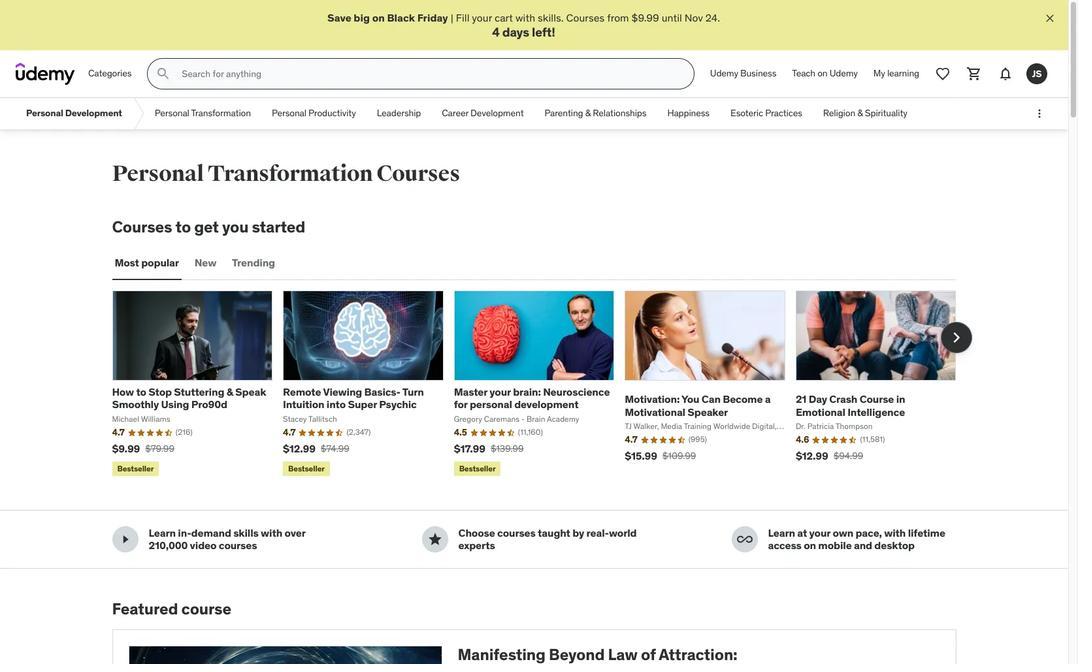 Task type: vqa. For each thing, say whether or not it's contained in the screenshot.
Book at the bottom of the page
no



Task type: locate. For each thing, give the bounding box(es) containing it.
personal left the productivity
[[272, 107, 306, 119]]

1 horizontal spatial development
[[471, 107, 524, 119]]

3 medium image from the left
[[737, 532, 753, 548]]

using
[[161, 398, 189, 411]]

learn inside learn in-demand skills with over 210,000 video courses
[[149, 527, 176, 540]]

pro90d
[[191, 398, 227, 411]]

2 horizontal spatial with
[[884, 527, 906, 540]]

udemy left my
[[830, 68, 858, 79]]

for
[[454, 398, 468, 411]]

courses inside choose courses taught by real-world experts
[[497, 527, 536, 540]]

|
[[451, 11, 453, 24]]

teach on udemy link
[[784, 58, 866, 90]]

1 vertical spatial to
[[136, 386, 146, 399]]

1 vertical spatial courses
[[377, 160, 460, 188]]

close image
[[1044, 12, 1057, 25]]

udemy image
[[16, 63, 75, 85]]

pace,
[[856, 527, 882, 540]]

categories
[[88, 68, 132, 79]]

2 development from the left
[[471, 107, 524, 119]]

esoteric practices
[[731, 107, 802, 119]]

learn for learn in-demand skills with over 210,000 video courses
[[149, 527, 176, 540]]

personal for personal transformation courses
[[112, 160, 204, 188]]

psychic
[[379, 398, 417, 411]]

personal
[[470, 398, 512, 411]]

medium image left 210,000
[[117, 532, 133, 548]]

transformation
[[191, 107, 251, 119], [208, 160, 373, 188]]

with inside save big on black friday | fill your cart with skills. courses from $9.99 until nov 24. 4 days left!
[[516, 11, 535, 24]]

desktop
[[875, 539, 915, 553]]

spirituality
[[865, 107, 908, 119]]

2 vertical spatial your
[[809, 527, 831, 540]]

1 horizontal spatial on
[[804, 539, 816, 553]]

medium image left the experts
[[427, 532, 443, 548]]

shopping cart with 0 items image
[[967, 66, 982, 82]]

medium image
[[117, 532, 133, 548], [427, 532, 443, 548], [737, 532, 753, 548]]

remote
[[283, 386, 321, 399]]

leadership
[[377, 107, 421, 119]]

& left "speak"
[[227, 386, 233, 399]]

personal productivity
[[272, 107, 356, 119]]

with right pace,
[[884, 527, 906, 540]]

1 horizontal spatial medium image
[[427, 532, 443, 548]]

2 horizontal spatial courses
[[566, 11, 605, 24]]

and
[[854, 539, 872, 553]]

my
[[874, 68, 885, 79]]

1 horizontal spatial &
[[585, 107, 591, 119]]

0 horizontal spatial on
[[372, 11, 385, 24]]

nov
[[685, 11, 703, 24]]

cart
[[495, 11, 513, 24]]

development down categories dropdown button
[[65, 107, 122, 119]]

0 vertical spatial courses
[[566, 11, 605, 24]]

personal down "arrow pointing to subcategory menu links" image
[[112, 160, 204, 188]]

courses
[[497, 527, 536, 540], [219, 539, 257, 553]]

your inside save big on black friday | fill your cart with skills. courses from $9.99 until nov 24. 4 days left!
[[472, 11, 492, 24]]

remote viewing basics- turn intuition into super psychic
[[283, 386, 424, 411]]

learn inside learn at your own pace, with lifetime access on mobile and desktop
[[768, 527, 795, 540]]

1 vertical spatial transformation
[[208, 160, 373, 188]]

personal right "arrow pointing to subcategory menu links" image
[[155, 107, 189, 119]]

0 vertical spatial your
[[472, 11, 492, 24]]

happiness link
[[657, 98, 720, 130]]

most popular
[[115, 256, 179, 270]]

1 medium image from the left
[[117, 532, 133, 548]]

super
[[348, 398, 377, 411]]

black
[[387, 11, 415, 24]]

by
[[573, 527, 584, 540]]

fill
[[456, 11, 470, 24]]

with left "over" at the left of the page
[[261, 527, 282, 540]]

new
[[195, 256, 216, 270]]

courses inside save big on black friday | fill your cart with skills. courses from $9.99 until nov 24. 4 days left!
[[566, 11, 605, 24]]

0 horizontal spatial &
[[227, 386, 233, 399]]

next image
[[946, 327, 967, 348]]

0 horizontal spatial to
[[136, 386, 146, 399]]

on right "big"
[[372, 11, 385, 24]]

your
[[472, 11, 492, 24], [490, 386, 511, 399], [809, 527, 831, 540]]

on inside learn at your own pace, with lifetime access on mobile and desktop
[[804, 539, 816, 553]]

courses right video at the left of the page
[[219, 539, 257, 553]]

& for religion
[[858, 107, 863, 119]]

career development
[[442, 107, 524, 119]]

friday
[[417, 11, 448, 24]]

master your brain: neuroscience for personal development link
[[454, 386, 610, 411]]

0 vertical spatial transformation
[[191, 107, 251, 119]]

medium image left 'access'
[[737, 532, 753, 548]]

1 horizontal spatial udemy
[[830, 68, 858, 79]]

motivation:
[[625, 393, 680, 406]]

get
[[194, 217, 219, 237]]

0 horizontal spatial with
[[261, 527, 282, 540]]

on right teach
[[818, 68, 828, 79]]

my learning link
[[866, 58, 927, 90]]

religion & spirituality link
[[813, 98, 918, 130]]

1 development from the left
[[65, 107, 122, 119]]

2 horizontal spatial &
[[858, 107, 863, 119]]

learn in-demand skills with over 210,000 video courses
[[149, 527, 305, 553]]

& right parenting
[[585, 107, 591, 119]]

medium image for learn in-demand skills with over 210,000 video courses
[[117, 532, 133, 548]]

real-
[[587, 527, 609, 540]]

motivation: you can become a motivational speaker
[[625, 393, 771, 419]]

courses down leadership link
[[377, 160, 460, 188]]

career development link
[[431, 98, 534, 130]]

on left mobile
[[804, 539, 816, 553]]

on
[[372, 11, 385, 24], [818, 68, 828, 79], [804, 539, 816, 553]]

relationships
[[593, 107, 647, 119]]

personal down udemy image on the top
[[26, 107, 63, 119]]

2 medium image from the left
[[427, 532, 443, 548]]

your left brain:
[[490, 386, 511, 399]]

happiness
[[667, 107, 710, 119]]

viewing
[[323, 386, 362, 399]]

development for career development
[[471, 107, 524, 119]]

carousel element
[[112, 291, 972, 479]]

learn left in-
[[149, 527, 176, 540]]

personal development link
[[16, 98, 133, 130]]

0 vertical spatial on
[[372, 11, 385, 24]]

0 horizontal spatial courses
[[219, 539, 257, 553]]

learn at your own pace, with lifetime access on mobile and desktop
[[768, 527, 946, 553]]

2 vertical spatial courses
[[112, 217, 172, 237]]

0 horizontal spatial learn
[[149, 527, 176, 540]]

with inside learn at your own pace, with lifetime access on mobile and desktop
[[884, 527, 906, 540]]

1 vertical spatial your
[[490, 386, 511, 399]]

courses inside learn in-demand skills with over 210,000 video courses
[[219, 539, 257, 553]]

to for get
[[176, 217, 191, 237]]

development
[[65, 107, 122, 119], [471, 107, 524, 119]]

to right how
[[136, 386, 146, 399]]

udemy left business
[[710, 68, 738, 79]]

submit search image
[[156, 66, 171, 82]]

0 horizontal spatial development
[[65, 107, 122, 119]]

practices
[[765, 107, 802, 119]]

Search for anything text field
[[179, 63, 678, 85]]

arrow pointing to subcategory menu links image
[[133, 98, 144, 130]]

courses left taught
[[497, 527, 536, 540]]

esoteric practices link
[[720, 98, 813, 130]]

to inside how to stop stuttering & speak smoothly using pro90d
[[136, 386, 146, 399]]

wishlist image
[[935, 66, 951, 82]]

development for personal development
[[65, 107, 122, 119]]

1 horizontal spatial learn
[[768, 527, 795, 540]]

development right career
[[471, 107, 524, 119]]

courses left from
[[566, 11, 605, 24]]

21
[[796, 393, 807, 406]]

personal for personal development
[[26, 107, 63, 119]]

your right at
[[809, 527, 831, 540]]

0 horizontal spatial courses
[[112, 217, 172, 237]]

to left get
[[176, 217, 191, 237]]

2 udemy from the left
[[830, 68, 858, 79]]

more subcategory menu links image
[[1033, 107, 1046, 120]]

courses up most popular
[[112, 217, 172, 237]]

parenting & relationships link
[[534, 98, 657, 130]]

2 horizontal spatial on
[[818, 68, 828, 79]]

1 horizontal spatial to
[[176, 217, 191, 237]]

personal transformation courses
[[112, 160, 460, 188]]

personal productivity link
[[261, 98, 366, 130]]

how to stop stuttering & speak smoothly using pro90d
[[112, 386, 266, 411]]

own
[[833, 527, 854, 540]]

most popular button
[[112, 248, 182, 279]]

1 learn from the left
[[149, 527, 176, 540]]

learn left at
[[768, 527, 795, 540]]

learning
[[887, 68, 919, 79]]

into
[[327, 398, 346, 411]]

1 horizontal spatial courses
[[497, 527, 536, 540]]

1 horizontal spatial with
[[516, 11, 535, 24]]

& right religion at the right of the page
[[858, 107, 863, 119]]

2 learn from the left
[[768, 527, 795, 540]]

world
[[609, 527, 637, 540]]

0 horizontal spatial medium image
[[117, 532, 133, 548]]

crash
[[829, 393, 858, 406]]

0 vertical spatial to
[[176, 217, 191, 237]]

& inside how to stop stuttering & speak smoothly using pro90d
[[227, 386, 233, 399]]

until
[[662, 11, 682, 24]]

1 vertical spatial on
[[818, 68, 828, 79]]

21 day crash course in emotional intelligence
[[796, 393, 905, 419]]

your right "fill"
[[472, 11, 492, 24]]

2 vertical spatial on
[[804, 539, 816, 553]]

to
[[176, 217, 191, 237], [136, 386, 146, 399]]

0 horizontal spatial udemy
[[710, 68, 738, 79]]

2 horizontal spatial medium image
[[737, 532, 753, 548]]

js
[[1032, 68, 1042, 80]]

with up days
[[516, 11, 535, 24]]



Task type: describe. For each thing, give the bounding box(es) containing it.
skills.
[[538, 11, 564, 24]]

intuition
[[283, 398, 324, 411]]

can
[[702, 393, 721, 406]]

speak
[[235, 386, 266, 399]]

featured
[[112, 600, 178, 620]]

teach on udemy
[[792, 68, 858, 79]]

over
[[285, 527, 305, 540]]

stuttering
[[174, 386, 224, 399]]

my learning
[[874, 68, 919, 79]]

save big on black friday | fill your cart with skills. courses from $9.99 until nov 24. 4 days left!
[[327, 11, 720, 40]]

in-
[[178, 527, 191, 540]]

210,000
[[149, 539, 188, 553]]

course
[[860, 393, 894, 406]]

courses to get you started
[[112, 217, 305, 237]]

speaker
[[688, 406, 728, 419]]

basics-
[[364, 386, 401, 399]]

new button
[[192, 248, 219, 279]]

your inside master your brain: neuroscience for personal development
[[490, 386, 511, 399]]

medium image for choose courses taught by real-world experts
[[427, 532, 443, 548]]

udemy business link
[[702, 58, 784, 90]]

trending button
[[229, 248, 278, 279]]

learn for learn at your own pace, with lifetime access on mobile and desktop
[[768, 527, 795, 540]]

you
[[222, 217, 249, 237]]

master
[[454, 386, 488, 399]]

most
[[115, 256, 139, 270]]

skills
[[233, 527, 259, 540]]

religion
[[823, 107, 856, 119]]

a
[[765, 393, 771, 406]]

personal transformation
[[155, 107, 251, 119]]

how
[[112, 386, 134, 399]]

1 udemy from the left
[[710, 68, 738, 79]]

religion & spirituality
[[823, 107, 908, 119]]

to for stop
[[136, 386, 146, 399]]

motivation: you can become a motivational speaker link
[[625, 393, 771, 419]]

personal for personal productivity
[[272, 107, 306, 119]]

motivational
[[625, 406, 686, 419]]

notifications image
[[998, 66, 1014, 82]]

save
[[327, 11, 351, 24]]

featured course
[[112, 600, 231, 620]]

video
[[190, 539, 217, 553]]

access
[[768, 539, 802, 553]]

demand
[[191, 527, 231, 540]]

stop
[[149, 386, 172, 399]]

remote viewing basics- turn intuition into super psychic link
[[283, 386, 424, 411]]

course
[[181, 600, 231, 620]]

career
[[442, 107, 469, 119]]

24.
[[706, 11, 720, 24]]

your inside learn at your own pace, with lifetime access on mobile and desktop
[[809, 527, 831, 540]]

personal for personal transformation
[[155, 107, 189, 119]]

turn
[[402, 386, 424, 399]]

in
[[896, 393, 905, 406]]

experts
[[458, 539, 495, 553]]

$9.99
[[632, 11, 659, 24]]

teach
[[792, 68, 816, 79]]

popular
[[141, 256, 179, 270]]

personal transformation link
[[144, 98, 261, 130]]

on inside save big on black friday | fill your cart with skills. courses from $9.99 until nov 24. 4 days left!
[[372, 11, 385, 24]]

emotional
[[796, 406, 846, 419]]

day
[[809, 393, 827, 406]]

medium image for learn at your own pace, with lifetime access on mobile and desktop
[[737, 532, 753, 548]]

transformation for personal transformation courses
[[208, 160, 373, 188]]

& for parenting
[[585, 107, 591, 119]]

from
[[607, 11, 629, 24]]

days
[[502, 24, 529, 40]]

left!
[[532, 24, 555, 40]]

brain:
[[513, 386, 541, 399]]

with inside learn in-demand skills with over 210,000 video courses
[[261, 527, 282, 540]]

choose
[[458, 527, 495, 540]]

21 day crash course in emotional intelligence link
[[796, 393, 905, 419]]

1 horizontal spatial courses
[[377, 160, 460, 188]]

parenting
[[545, 107, 583, 119]]

transformation for personal transformation
[[191, 107, 251, 119]]

leadership link
[[366, 98, 431, 130]]

started
[[252, 217, 305, 237]]

intelligence
[[848, 406, 905, 419]]

lifetime
[[908, 527, 946, 540]]

master your brain: neuroscience for personal development
[[454, 386, 610, 411]]

development
[[514, 398, 579, 411]]

neuroscience
[[543, 386, 610, 399]]

smoothly
[[112, 398, 159, 411]]

you
[[682, 393, 700, 406]]

choose courses taught by real-world experts
[[458, 527, 637, 553]]

at
[[798, 527, 807, 540]]

mobile
[[818, 539, 852, 553]]

productivity
[[309, 107, 356, 119]]

business
[[741, 68, 777, 79]]

big
[[354, 11, 370, 24]]



